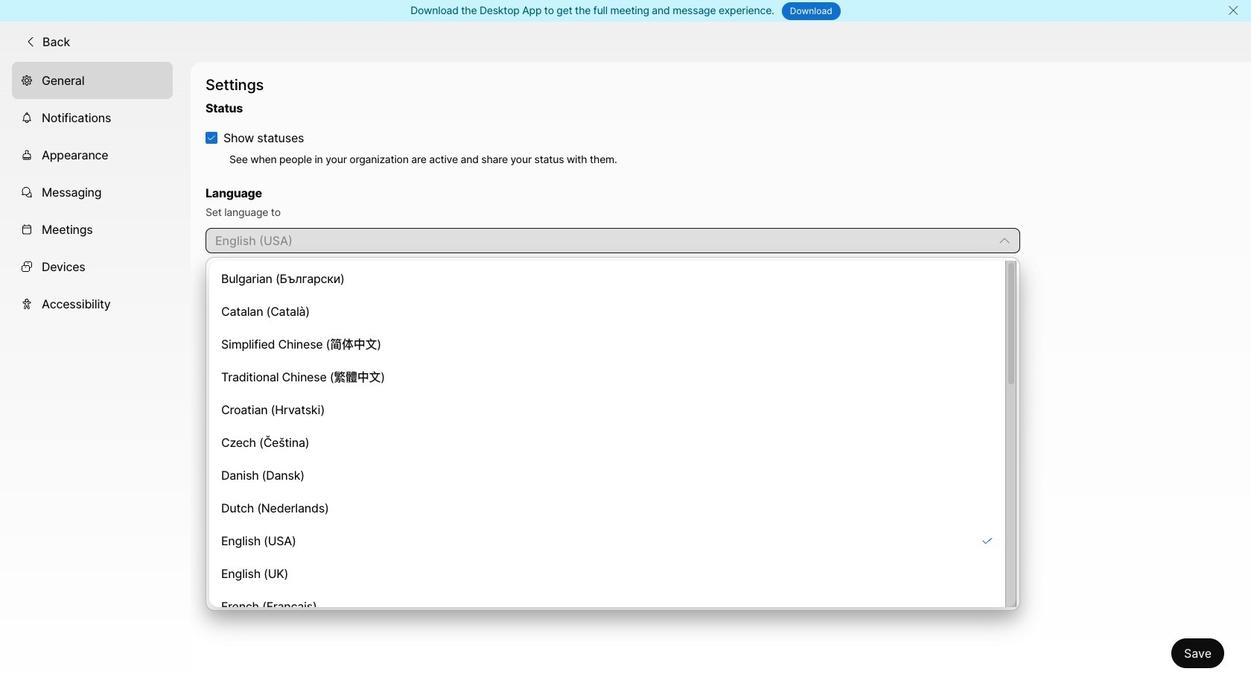 Task type: locate. For each thing, give the bounding box(es) containing it.
meetings tab
[[12, 211, 173, 248]]

messaging tab
[[12, 173, 173, 211]]

general tab
[[12, 62, 173, 99]]

devices tab
[[12, 248, 173, 285]]

accessibility tab
[[12, 285, 173, 322]]

settings navigation
[[0, 62, 191, 692]]

option
[[212, 526, 1003, 556]]

notifications tab
[[12, 99, 173, 136]]

list box
[[209, 261, 1018, 622]]



Task type: describe. For each thing, give the bounding box(es) containing it.
appearance tab
[[12, 136, 173, 173]]

cancel_16 image
[[1228, 4, 1240, 16]]



